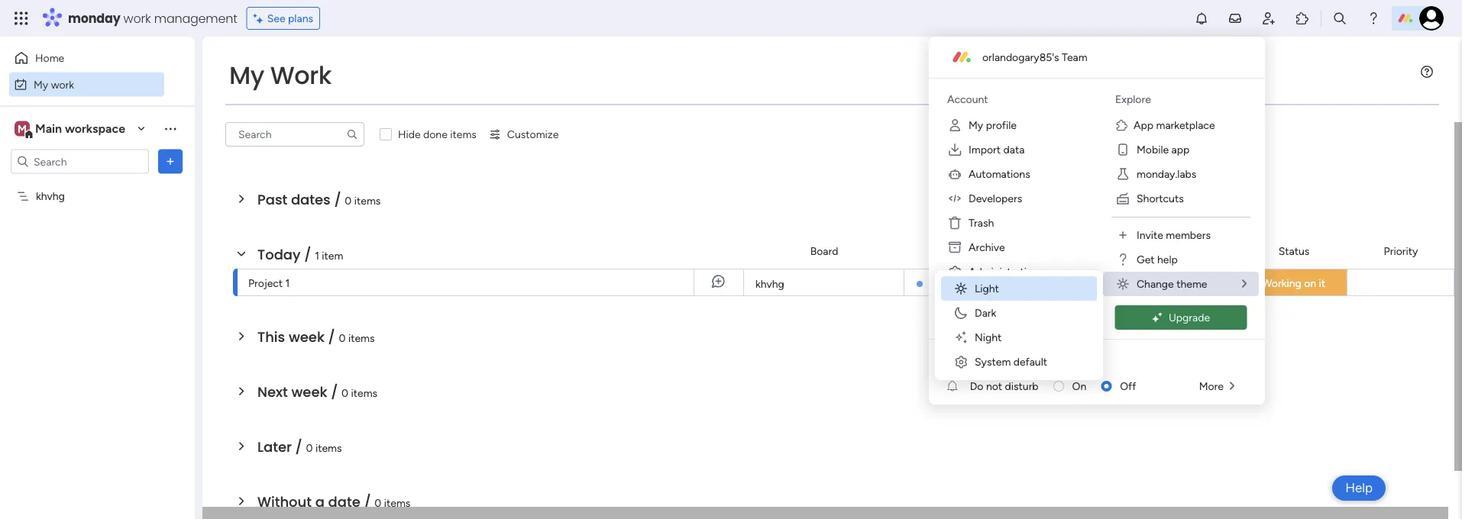 Task type: vqa. For each thing, say whether or not it's contained in the screenshot.
-
no



Task type: describe. For each thing, give the bounding box(es) containing it.
work
[[270, 58, 332, 92]]

work for my
[[51, 78, 74, 91]]

dark image
[[953, 306, 969, 321]]

change theme
[[1137, 278, 1207, 291]]

items inside next week / 0 items
[[351, 387, 377, 400]]

m
[[18, 122, 27, 135]]

do
[[970, 380, 984, 393]]

this month
[[934, 278, 984, 290]]

/ right the dates
[[334, 190, 341, 209]]

get help image
[[1115, 252, 1131, 267]]

menu image
[[1421, 66, 1433, 78]]

week for this
[[289, 327, 325, 347]]

help
[[1345, 481, 1373, 496]]

khvhg link
[[753, 270, 895, 297]]

a
[[315, 492, 325, 512]]

customize button
[[483, 122, 565, 147]]

import data
[[969, 143, 1025, 156]]

0 for this week /
[[339, 332, 346, 345]]

customize
[[507, 128, 559, 141]]

my for my work
[[34, 78, 48, 91]]

Filter dashboard by text search field
[[225, 122, 364, 147]]

item
[[322, 249, 343, 262]]

done
[[423, 128, 448, 141]]

group
[[958, 245, 988, 258]]

app
[[1134, 119, 1154, 132]]

my work button
[[9, 72, 164, 97]]

select product image
[[14, 11, 29, 26]]

next week / 0 items
[[257, 382, 377, 402]]

mobile app image
[[1115, 142, 1131, 157]]

members
[[1166, 229, 1211, 242]]

night image
[[953, 330, 969, 345]]

mobile app
[[1137, 143, 1190, 156]]

workspace image
[[15, 120, 30, 137]]

15,
[[1180, 275, 1192, 288]]

/ left item on the left of the page
[[304, 245, 311, 264]]

Search in workspace field
[[32, 153, 128, 170]]

hide
[[398, 128, 421, 141]]

archive link
[[935, 235, 1091, 260]]

this for week
[[257, 327, 285, 347]]

get help
[[1137, 253, 1178, 266]]

automations image
[[947, 167, 963, 182]]

orlandogary85's team
[[982, 51, 1088, 64]]

status
[[1279, 245, 1310, 258]]

main workspace
[[35, 121, 125, 136]]

1 vertical spatial 1
[[285, 277, 290, 290]]

/ up next week / 0 items
[[328, 327, 335, 347]]

disturb
[[1005, 380, 1039, 393]]

night
[[975, 331, 1002, 344]]

monday work management
[[68, 10, 237, 27]]

today / 1 item
[[257, 245, 343, 264]]

invite members image
[[1115, 228, 1131, 243]]

not
[[986, 380, 1002, 393]]

administration
[[969, 265, 1039, 278]]

next
[[257, 382, 288, 402]]

home
[[35, 52, 64, 65]]

working status
[[947, 354, 1019, 367]]

khvhg inside khvhg list box
[[36, 190, 65, 203]]

app marketplace
[[1134, 119, 1215, 132]]

my profile
[[969, 119, 1017, 132]]

without
[[257, 492, 312, 512]]

developers
[[969, 192, 1022, 205]]

/ right later on the bottom left
[[295, 437, 302, 457]]

account
[[947, 92, 988, 105]]

invite
[[1137, 229, 1163, 242]]

date
[[1176, 245, 1199, 258]]

working on it
[[1262, 277, 1326, 290]]

more link
[[1187, 374, 1247, 399]]

help image
[[1366, 11, 1381, 26]]

my for my work
[[229, 58, 264, 92]]

apps image
[[1295, 11, 1310, 26]]

items inside the later / 0 items
[[315, 442, 342, 455]]

explore
[[1115, 92, 1151, 105]]

out
[[989, 314, 1006, 327]]

workspace options image
[[163, 121, 178, 136]]

workspace
[[65, 121, 125, 136]]

upgrade
[[1169, 311, 1210, 324]]

am
[[1224, 275, 1239, 288]]

trash image
[[947, 215, 963, 231]]

help
[[1157, 253, 1178, 266]]

nov 15, 09:00 am
[[1159, 275, 1239, 288]]

log out image
[[947, 313, 963, 329]]

past dates / 0 items
[[257, 190, 381, 209]]

do not disturb
[[970, 380, 1039, 393]]

v2 surfce notifications image
[[947, 379, 970, 395]]

developers image
[[947, 191, 963, 206]]

management
[[154, 10, 237, 27]]

administration image
[[947, 264, 963, 280]]

more
[[1199, 380, 1224, 393]]



Task type: locate. For each thing, give the bounding box(es) containing it.
nov
[[1159, 275, 1177, 288]]

trash
[[969, 217, 994, 230]]

items inside without a date / 0 items
[[384, 497, 411, 510]]

0 horizontal spatial my
[[34, 78, 48, 91]]

1 horizontal spatial list arrow image
[[1242, 278, 1247, 290]]

see plans button
[[247, 7, 320, 30]]

working left 'on'
[[1262, 277, 1302, 290]]

today
[[257, 245, 301, 264]]

0 inside next week / 0 items
[[342, 387, 348, 400]]

this week / 0 items
[[257, 327, 375, 347]]

teams
[[969, 290, 999, 303]]

options image
[[163, 154, 178, 169]]

items right the dates
[[354, 194, 381, 207]]

working
[[1262, 277, 1302, 290], [947, 354, 987, 367]]

status
[[990, 354, 1019, 367]]

1 horizontal spatial working
[[1262, 277, 1302, 290]]

0 horizontal spatial list arrow image
[[1230, 381, 1235, 392]]

week for next
[[291, 382, 327, 402]]

plans
[[288, 12, 313, 25]]

administration link
[[935, 260, 1091, 284]]

light image
[[953, 281, 969, 296]]

list arrow image
[[1242, 278, 1247, 290], [1230, 381, 1235, 392]]

1 horizontal spatial work
[[123, 10, 151, 27]]

my for my profile
[[969, 119, 983, 132]]

0 for next week /
[[342, 387, 348, 400]]

my left work
[[229, 58, 264, 92]]

system default
[[975, 356, 1047, 369]]

teams image
[[947, 289, 963, 304]]

gary orlando image
[[1419, 6, 1444, 31]]

upgrade stars new image
[[1152, 312, 1163, 323]]

option
[[0, 183, 195, 186]]

theme
[[1177, 278, 1207, 291]]

import data image
[[947, 142, 963, 157]]

my down home at top left
[[34, 78, 48, 91]]

dark
[[975, 307, 996, 320]]

monday.labs
[[1137, 168, 1197, 181]]

priority
[[1384, 245, 1418, 258]]

0 right the dates
[[345, 194, 352, 207]]

0 for past dates /
[[345, 194, 352, 207]]

team
[[1062, 51, 1088, 64]]

date
[[328, 492, 360, 512]]

week right "next"
[[291, 382, 327, 402]]

1 vertical spatial work
[[51, 78, 74, 91]]

this down project 1
[[257, 327, 285, 347]]

upgrade button
[[1115, 306, 1247, 330]]

my profile link
[[935, 113, 1091, 138]]

/ down this week / 0 items
[[331, 382, 338, 402]]

system default image
[[953, 354, 969, 370]]

1 vertical spatial working
[[947, 354, 987, 367]]

0 vertical spatial list arrow image
[[1242, 278, 1247, 290]]

working for working on it
[[1262, 277, 1302, 290]]

items right done
[[450, 128, 477, 141]]

0 horizontal spatial work
[[51, 78, 74, 91]]

see
[[267, 12, 285, 25]]

my
[[229, 58, 264, 92], [34, 78, 48, 91], [969, 119, 983, 132]]

0
[[345, 194, 352, 207], [339, 332, 346, 345], [342, 387, 348, 400], [306, 442, 313, 455], [375, 497, 381, 510]]

week up next week / 0 items
[[289, 327, 325, 347]]

this for month
[[934, 278, 952, 290]]

on
[[1304, 277, 1316, 290]]

invite members
[[1137, 229, 1211, 242]]

inbox image
[[1228, 11, 1243, 26]]

this
[[934, 278, 952, 290], [257, 327, 285, 347]]

0 inside the later / 0 items
[[306, 442, 313, 455]]

09:00
[[1194, 275, 1222, 288]]

list arrow image right the "more"
[[1230, 381, 1235, 392]]

0 horizontal spatial this
[[257, 327, 285, 347]]

0 vertical spatial working
[[1262, 277, 1302, 290]]

0 up next week / 0 items
[[339, 332, 346, 345]]

see plans
[[267, 12, 313, 25]]

marketplace
[[1156, 119, 1215, 132]]

0 horizontal spatial khvhg
[[36, 190, 65, 203]]

help button
[[1333, 476, 1386, 501]]

1 vertical spatial this
[[257, 327, 285, 347]]

items inside past dates / 0 items
[[354, 194, 381, 207]]

0 inside without a date / 0 items
[[375, 497, 381, 510]]

search image
[[346, 128, 358, 141]]

items down this week / 0 items
[[351, 387, 377, 400]]

1 vertical spatial khvhg
[[756, 278, 784, 291]]

0 horizontal spatial working
[[947, 354, 987, 367]]

my profile image
[[947, 118, 963, 133]]

automations
[[969, 168, 1030, 181]]

home button
[[9, 46, 164, 70]]

0 right later on the bottom left
[[306, 442, 313, 455]]

it
[[1319, 277, 1326, 290]]

items
[[450, 128, 477, 141], [354, 194, 381, 207], [348, 332, 375, 345], [351, 387, 377, 400], [315, 442, 342, 455], [384, 497, 411, 510]]

mobile
[[1137, 143, 1169, 156]]

workspace selection element
[[15, 120, 128, 139]]

working down night icon
[[947, 354, 987, 367]]

past
[[257, 190, 287, 209]]

invite members image
[[1261, 11, 1277, 26]]

my work
[[229, 58, 332, 92]]

working for working status
[[947, 354, 987, 367]]

1 horizontal spatial khvhg
[[756, 278, 784, 291]]

my right my profile image
[[969, 119, 983, 132]]

v2 overdue deadline image
[[1139, 275, 1151, 290]]

work for monday
[[123, 10, 151, 27]]

list arrow image right am
[[1242, 278, 1247, 290]]

0 down this week / 0 items
[[342, 387, 348, 400]]

shortcuts image
[[1115, 191, 1131, 206]]

later
[[257, 437, 292, 457]]

work down home at top left
[[51, 78, 74, 91]]

orlandogary85's
[[982, 51, 1059, 64]]

work right monday
[[123, 10, 151, 27]]

data
[[1004, 143, 1025, 156]]

search everything image
[[1332, 11, 1348, 26]]

khvhg
[[36, 190, 65, 203], [756, 278, 784, 291]]

items right date
[[384, 497, 411, 510]]

khvhg list box
[[0, 180, 195, 416]]

import data link
[[935, 138, 1091, 162]]

default
[[1014, 356, 1047, 369]]

1
[[315, 249, 319, 262], [285, 277, 290, 290]]

trash link
[[935, 211, 1091, 235]]

without a date / 0 items
[[257, 492, 411, 512]]

people
[[1072, 245, 1104, 258]]

board
[[810, 245, 838, 258]]

this left light "icon"
[[934, 278, 952, 290]]

hide done items
[[398, 128, 477, 141]]

project 1
[[248, 277, 290, 290]]

/ right date
[[364, 492, 371, 512]]

0 vertical spatial 1
[[315, 249, 319, 262]]

1 right project
[[285, 277, 290, 290]]

list arrow image inside more link
[[1230, 381, 1235, 392]]

1 vertical spatial week
[[291, 382, 327, 402]]

1 horizontal spatial this
[[934, 278, 952, 290]]

work
[[123, 10, 151, 27], [51, 78, 74, 91]]

1 vertical spatial list arrow image
[[1230, 381, 1235, 392]]

0 inside this week / 0 items
[[339, 332, 346, 345]]

monday.labs image
[[1115, 167, 1131, 182]]

0 vertical spatial work
[[123, 10, 151, 27]]

1 inside the today / 1 item
[[315, 249, 319, 262]]

import
[[969, 143, 1001, 156]]

get
[[1137, 253, 1155, 266]]

1 horizontal spatial my
[[229, 58, 264, 92]]

1 horizontal spatial 1
[[315, 249, 319, 262]]

later / 0 items
[[257, 437, 342, 457]]

change theme image
[[1115, 277, 1131, 292]]

0 vertical spatial this
[[934, 278, 952, 290]]

1 left item on the left of the page
[[315, 249, 319, 262]]

system
[[975, 356, 1011, 369]]

monday
[[68, 10, 120, 27]]

0 vertical spatial week
[[289, 327, 325, 347]]

0 right date
[[375, 497, 381, 510]]

profile
[[986, 119, 1017, 132]]

log out
[[969, 314, 1006, 327]]

notifications image
[[1194, 11, 1209, 26]]

0 horizontal spatial 1
[[285, 277, 290, 290]]

log
[[969, 314, 987, 327]]

app
[[1172, 143, 1190, 156]]

dates
[[291, 190, 331, 209]]

archive image
[[947, 240, 963, 255]]

work inside button
[[51, 78, 74, 91]]

2 horizontal spatial my
[[969, 119, 983, 132]]

light
[[975, 282, 999, 295]]

month
[[955, 278, 984, 290]]

off
[[1120, 380, 1136, 393]]

shortcuts
[[1137, 192, 1184, 205]]

teams link
[[935, 284, 1091, 309]]

0 inside past dates / 0 items
[[345, 194, 352, 207]]

items up next week / 0 items
[[348, 332, 375, 345]]

None search field
[[225, 122, 364, 147]]

items right later on the bottom left
[[315, 442, 342, 455]]

0 vertical spatial khvhg
[[36, 190, 65, 203]]

my inside button
[[34, 78, 48, 91]]

items inside this week / 0 items
[[348, 332, 375, 345]]



